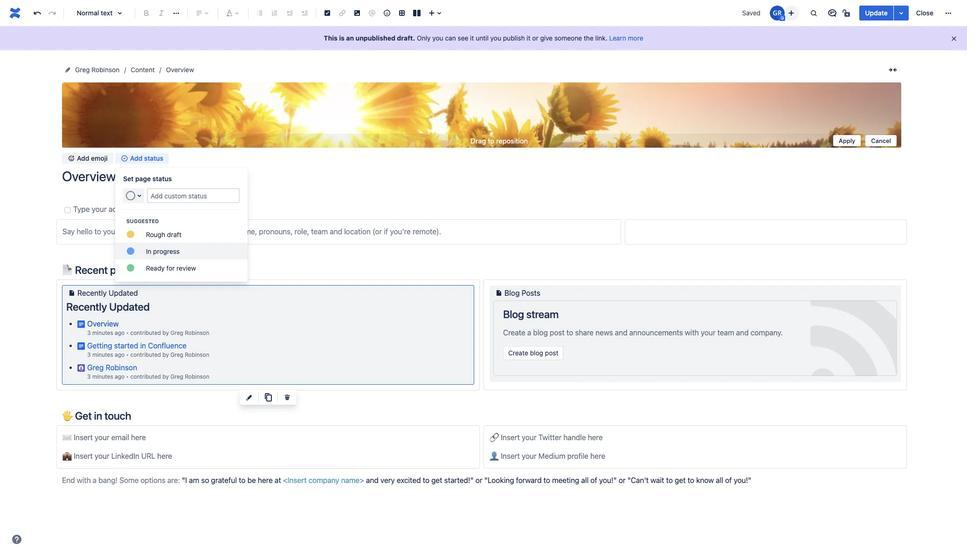 Task type: vqa. For each thing, say whether or not it's contained in the screenshot.
Brainstorm outcomes's Brainstorm
no



Task type: locate. For each thing, give the bounding box(es) containing it.
recently down recently updated icon
[[66, 301, 107, 314]]

1 vertical spatial blog
[[530, 350, 544, 358]]

content
[[131, 66, 155, 74]]

drag to reposition
[[471, 137, 528, 145]]

blog down the stream
[[533, 329, 548, 337]]

0 vertical spatial overview
[[166, 66, 194, 74]]

updated
[[109, 289, 138, 298], [109, 301, 150, 314]]

blog for blog stream
[[503, 309, 524, 321]]

contributed inside greg robinson 3 minutes ago • contributed by greg robinson
[[130, 374, 161, 381]]

1 by from the top
[[163, 330, 169, 337]]

help image
[[11, 535, 22, 546]]

suggested
[[126, 218, 159, 224]]

status right page
[[152, 175, 172, 183]]

0 horizontal spatial team
[[311, 228, 328, 236]]

text
[[101, 9, 113, 17]]

1 horizontal spatial you
[[491, 34, 502, 42]]

layouts image
[[412, 7, 423, 19]]

a down blog stream on the bottom
[[528, 329, 532, 337]]

Main content area, start typing to enter text. text field
[[56, 204, 907, 488]]

overview inside overview 3 minutes ago • contributed by greg robinson
[[87, 320, 119, 328]]

team
[[311, 228, 328, 236], [718, 329, 735, 337]]

add image, video, or file image
[[352, 7, 363, 19]]

1 horizontal spatial a
[[528, 329, 532, 337]]

can
[[445, 34, 456, 42]]

greg robinson link for getting started in confluence
[[171, 352, 209, 359]]

blog
[[505, 289, 520, 298], [503, 309, 524, 321]]

rough
[[146, 231, 165, 239]]

1 vertical spatial •
[[126, 352, 129, 359]]

0 vertical spatial ago
[[115, 330, 125, 337]]

0 horizontal spatial overview
[[87, 320, 119, 328]]

0 horizontal spatial you!"
[[599, 477, 617, 485]]

robinson inside overview 3 minutes ago • contributed by greg robinson
[[185, 330, 209, 337]]

am
[[189, 477, 199, 485]]

contributed down the getting started in confluence 3 minutes ago • contributed by greg robinson
[[130, 374, 161, 381]]

0 horizontal spatial it
[[470, 34, 474, 42]]

1 horizontal spatial add
[[130, 155, 143, 163]]

it right publish
[[527, 34, 531, 42]]

1 horizontal spatial in
[[140, 342, 146, 350]]

you're
[[390, 228, 411, 236]]

add inside popup button
[[130, 155, 143, 163]]

this is an unpublished draft. only you can see it until you publish it or give someone the link. learn more
[[324, 34, 644, 42]]

draft.
[[397, 34, 415, 42]]

a
[[528, 329, 532, 337], [93, 477, 97, 485]]

2 vertical spatial contributed
[[130, 374, 161, 381]]

ready for review button
[[115, 260, 248, 277]]

close
[[917, 9, 934, 17]]

0 vertical spatial contributed
[[130, 330, 161, 337]]

0 horizontal spatial you
[[433, 34, 444, 42]]

you right until
[[491, 34, 502, 42]]

blog left posts
[[505, 289, 520, 298]]

2 all from the left
[[716, 477, 724, 485]]

recently down recent
[[77, 289, 107, 298]]

in inside the getting started in confluence 3 minutes ago • contributed by greg robinson
[[140, 342, 146, 350]]

1 • from the top
[[126, 330, 129, 337]]

1 minutes from the top
[[92, 330, 113, 337]]

1 vertical spatial team
[[718, 329, 735, 337]]

cancel
[[872, 137, 892, 144]]

0 vertical spatial create
[[503, 329, 526, 337]]

updated up overview 3 minutes ago • contributed by greg robinson
[[109, 301, 150, 314]]

more formatting image
[[171, 7, 182, 19]]

link.
[[596, 34, 608, 42]]

until
[[476, 34, 489, 42]]

team right role,
[[311, 228, 328, 236]]

overview right "content"
[[166, 66, 194, 74]]

of
[[591, 477, 598, 485], [726, 477, 732, 485]]

and left company.
[[737, 329, 749, 337]]

1 horizontal spatial overview link
[[166, 64, 194, 76]]

in
[[140, 342, 146, 350], [94, 410, 102, 423]]

blog for blog posts
[[505, 289, 520, 298]]

2 vertical spatial •
[[126, 374, 129, 381]]

2 vertical spatial ago
[[115, 374, 125, 381]]

recently updated down recently updated icon
[[66, 301, 150, 314]]

only
[[417, 34, 431, 42]]

more
[[628, 34, 644, 42]]

1 vertical spatial in
[[94, 410, 102, 423]]

1 horizontal spatial it
[[527, 34, 531, 42]]

you left the can
[[433, 34, 444, 42]]

1 vertical spatial recently updated
[[66, 301, 150, 314]]

robinson inside the getting started in confluence 3 minutes ago • contributed by greg robinson
[[185, 352, 209, 359]]

status inside popup button
[[144, 155, 163, 163]]

all
[[582, 477, 589, 485], [716, 477, 724, 485]]

3 3 from the top
[[87, 374, 91, 381]]

ago inside overview 3 minutes ago • contributed by greg robinson
[[115, 330, 125, 337]]

blog down blog stream on the bottom
[[530, 350, 544, 358]]

contributed up getting started in confluence "link" at the bottom left of page
[[130, 330, 161, 337]]

2 3 from the top
[[87, 352, 91, 359]]

status
[[144, 155, 163, 163], [152, 175, 172, 183]]

1 vertical spatial overview link
[[87, 320, 119, 328]]

1 horizontal spatial all
[[716, 477, 724, 485]]

0 horizontal spatial all
[[582, 477, 589, 485]]

with
[[685, 329, 699, 337], [77, 477, 91, 485]]

blog posts image
[[494, 288, 505, 299]]

blog inside button
[[530, 350, 544, 358]]

share
[[575, 329, 594, 337]]

1 vertical spatial know
[[697, 477, 714, 485]]

0 vertical spatial blog
[[533, 329, 548, 337]]

in progress
[[146, 248, 180, 255]]

0 horizontal spatial with
[[77, 477, 91, 485]]

create blog post
[[509, 350, 559, 358]]

create for create a blog post to share news and announcements with your team and company.
[[503, 329, 526, 337]]

updated down pages at the top of the page
[[109, 289, 138, 298]]

by
[[163, 330, 169, 337], [163, 352, 169, 359], [163, 374, 169, 381]]

by inside overview 3 minutes ago • contributed by greg robinson
[[163, 330, 169, 337]]

in right started at the left bottom
[[140, 342, 146, 350]]

so
[[201, 477, 209, 485]]

a left bang!
[[93, 477, 97, 485]]

know
[[200, 228, 218, 236], [697, 477, 714, 485]]

news
[[596, 329, 613, 337]]

normal text
[[77, 9, 113, 17]]

hello
[[77, 228, 93, 236]]

1 ago from the top
[[115, 330, 125, 337]]

1 vertical spatial suggested element
[[115, 226, 248, 277]]

3 ago from the top
[[115, 374, 125, 381]]

someone
[[555, 34, 582, 42]]

or right started!"
[[476, 477, 483, 485]]

grateful
[[211, 477, 237, 485]]

get right the wait
[[675, 477, 686, 485]]

apply button
[[834, 135, 861, 146]]

learn
[[610, 34, 627, 42]]

overview
[[166, 66, 194, 74], [87, 320, 119, 328]]

options
[[141, 477, 166, 485]]

0 vertical spatial •
[[126, 330, 129, 337]]

recently updated
[[77, 289, 138, 298], [66, 301, 150, 314]]

1 horizontal spatial know
[[697, 477, 714, 485]]

recently updated down recent
[[77, 289, 138, 298]]

recent
[[75, 264, 108, 277]]

0 horizontal spatial add
[[77, 155, 89, 163]]

ago
[[115, 330, 125, 337], [115, 352, 125, 359], [115, 374, 125, 381]]

2 vertical spatial 3
[[87, 374, 91, 381]]

add right add emoji image at the top left of the page
[[77, 155, 89, 163]]

1 vertical spatial by
[[163, 352, 169, 359]]

say hello to your colleagues who want to know your name, pronouns, role, team and location (or if you're remote).
[[63, 228, 441, 236]]

2 contributed from the top
[[130, 352, 161, 359]]

1 vertical spatial ago
[[115, 352, 125, 359]]

bullet list ⌘⇧8 image
[[254, 7, 265, 19]]

dismiss image
[[951, 35, 958, 42]]

add emoji button
[[62, 153, 113, 164]]

🔗
[[490, 434, 501, 442]]

0 horizontal spatial of
[[591, 477, 598, 485]]

or left "can't on the right bottom of page
[[619, 477, 626, 485]]

2 by from the top
[[163, 352, 169, 359]]

2 minutes from the top
[[92, 352, 113, 359]]

minutes
[[92, 330, 113, 337], [92, 352, 113, 359], [92, 374, 113, 381]]

0 vertical spatial minutes
[[92, 330, 113, 337]]

1 vertical spatial contributed
[[130, 352, 161, 359]]

🖐 get in touch
[[62, 410, 131, 423]]

blog down blog posts in the bottom right of the page
[[503, 309, 524, 321]]

0 vertical spatial 3
[[87, 330, 91, 337]]

move this page image
[[64, 66, 71, 74]]

0 vertical spatial suggested element
[[126, 218, 248, 224]]

blog
[[533, 329, 548, 337], [530, 350, 544, 358]]

status up set page status
[[144, 155, 163, 163]]

set page status
[[123, 175, 172, 183]]

0 vertical spatial a
[[528, 329, 532, 337]]

get left started!"
[[432, 477, 443, 485]]

minutes inside the getting started in confluence 3 minutes ago • contributed by greg robinson
[[92, 352, 113, 359]]

at
[[275, 477, 281, 485]]

getting
[[87, 342, 112, 350]]

forward
[[516, 477, 542, 485]]

0 vertical spatial blog
[[505, 289, 520, 298]]

2 vertical spatial by
[[163, 374, 169, 381]]

remove image
[[282, 392, 293, 404]]

1 3 from the top
[[87, 330, 91, 337]]

table image
[[397, 7, 408, 19]]

0 vertical spatial in
[[140, 342, 146, 350]]

contributed down getting started in confluence "link" at the bottom left of page
[[130, 352, 161, 359]]

1 horizontal spatial overview
[[166, 66, 194, 74]]

1 horizontal spatial your
[[220, 228, 235, 236]]

1 vertical spatial blog
[[503, 309, 524, 321]]

started!"
[[445, 477, 474, 485]]

1 vertical spatial create
[[509, 350, 529, 358]]

or left the give
[[533, 34, 539, 42]]

create
[[503, 329, 526, 337], [509, 350, 529, 358]]

add up page
[[130, 155, 143, 163]]

overview up getting
[[87, 320, 119, 328]]

1 vertical spatial minutes
[[92, 352, 113, 359]]

1 add from the left
[[77, 155, 89, 163]]

add for add emoji
[[77, 155, 89, 163]]

ready for review
[[146, 264, 196, 272]]

add emoji
[[77, 155, 108, 163]]

0 vertical spatial recently
[[77, 289, 107, 298]]

add inside dropdown button
[[77, 155, 89, 163]]

1 vertical spatial post
[[545, 350, 559, 358]]

with right announcements
[[685, 329, 699, 337]]

greg inside the getting started in confluence 3 minutes ago • contributed by greg robinson
[[171, 352, 183, 359]]

copy image
[[263, 392, 274, 404]]

see
[[458, 34, 469, 42]]

2 vertical spatial minutes
[[92, 374, 113, 381]]

link image
[[337, 7, 348, 19]]

overview link right the content link
[[166, 64, 194, 76]]

excited
[[397, 477, 421, 485]]

it
[[470, 34, 474, 42], [527, 34, 531, 42]]

3 by from the top
[[163, 374, 169, 381]]

rough draft button
[[115, 226, 248, 243]]

or
[[533, 34, 539, 42], [476, 477, 483, 485], [619, 477, 626, 485]]

more image
[[943, 7, 955, 19]]

create inside button
[[509, 350, 529, 358]]

and left very
[[366, 477, 379, 485]]

robinson
[[92, 66, 120, 74], [185, 330, 209, 337], [185, 352, 209, 359], [106, 364, 137, 372], [185, 374, 209, 381]]

overview link up getting
[[87, 320, 119, 328]]

publish
[[503, 34, 525, 42]]

1 horizontal spatial or
[[533, 34, 539, 42]]

0 horizontal spatial in
[[94, 410, 102, 423]]

3 inside the getting started in confluence 3 minutes ago • contributed by greg robinson
[[87, 352, 91, 359]]

0 vertical spatial updated
[[109, 289, 138, 298]]

2 horizontal spatial your
[[701, 329, 716, 337]]

with right end
[[77, 477, 91, 485]]

minutes inside greg robinson 3 minutes ago • contributed by greg robinson
[[92, 374, 113, 381]]

say
[[63, 228, 75, 236]]

3 contributed from the top
[[130, 374, 161, 381]]

0 horizontal spatial get
[[432, 477, 443, 485]]

suggested element containing rough draft
[[115, 226, 248, 277]]

1 horizontal spatial get
[[675, 477, 686, 485]]

greg robinson image
[[770, 6, 785, 21]]

outdent ⇧tab image
[[284, 7, 295, 19]]

0 vertical spatial with
[[685, 329, 699, 337]]

1 vertical spatial overview
[[87, 320, 119, 328]]

greg robinson link for greg robinson
[[171, 374, 209, 381]]

emoji image
[[382, 7, 393, 19]]

3 • from the top
[[126, 374, 129, 381]]

team left company.
[[718, 329, 735, 337]]

1 contributed from the top
[[130, 330, 161, 337]]

1 horizontal spatial with
[[685, 329, 699, 337]]

3 minutes from the top
[[92, 374, 113, 381]]

0 horizontal spatial a
[[93, 477, 97, 485]]

1 horizontal spatial of
[[726, 477, 732, 485]]

suggested element containing suggested
[[126, 218, 248, 224]]

greg
[[75, 66, 90, 74], [171, 330, 183, 337], [171, 352, 183, 359], [87, 364, 104, 372], [171, 374, 183, 381]]

3 inside greg robinson 3 minutes ago • contributed by greg robinson
[[87, 374, 91, 381]]

2 it from the left
[[527, 34, 531, 42]]

0 vertical spatial status
[[144, 155, 163, 163]]

0 vertical spatial by
[[163, 330, 169, 337]]

to
[[488, 137, 495, 145], [95, 228, 101, 236], [192, 228, 198, 236], [567, 329, 574, 337], [239, 477, 246, 485], [423, 477, 430, 485], [544, 477, 551, 485], [667, 477, 673, 485], [688, 477, 695, 485]]

Give this page a title text field
[[62, 169, 902, 184]]

Add custom status field
[[148, 189, 239, 202]]

1 horizontal spatial you!"
[[734, 477, 752, 485]]

2 ago from the top
[[115, 352, 125, 359]]

in right the 'get'
[[94, 410, 102, 423]]

suggested element
[[126, 218, 248, 224], [115, 226, 248, 277]]

it right see
[[470, 34, 474, 42]]

1 vertical spatial 3
[[87, 352, 91, 359]]

get
[[432, 477, 443, 485], [675, 477, 686, 485]]

3
[[87, 330, 91, 337], [87, 352, 91, 359], [87, 374, 91, 381]]

2 add from the left
[[130, 155, 143, 163]]

0 vertical spatial know
[[200, 228, 218, 236]]

2 • from the top
[[126, 352, 129, 359]]

and
[[330, 228, 342, 236], [615, 329, 628, 337], [737, 329, 749, 337], [366, 477, 379, 485]]

• inside greg robinson 3 minutes ago • contributed by greg robinson
[[126, 374, 129, 381]]

1 you!" from the left
[[599, 477, 617, 485]]



Task type: describe. For each thing, give the bounding box(es) containing it.
📄
[[62, 264, 73, 277]]

contributed inside the getting started in confluence 3 minutes ago • contributed by greg robinson
[[130, 352, 161, 359]]

be
[[248, 477, 256, 485]]

2 you from the left
[[491, 34, 502, 42]]

rough draft
[[146, 231, 182, 239]]

1 all from the left
[[582, 477, 589, 485]]

bold ⌘b image
[[141, 7, 152, 19]]

very
[[381, 477, 395, 485]]

apply
[[839, 137, 856, 144]]

1 vertical spatial recently
[[66, 301, 107, 314]]

update
[[866, 9, 888, 17]]

0 vertical spatial team
[[311, 228, 328, 236]]

make page fixed-width image
[[888, 64, 899, 76]]

greg robinson 3 minutes ago • contributed by greg robinson
[[87, 364, 209, 381]]

post inside create blog post button
[[545, 350, 559, 358]]

that
[[141, 264, 160, 277]]

give
[[541, 34, 553, 42]]

find and replace image
[[809, 7, 820, 19]]

📄 recent pages that i've worked on
[[62, 264, 229, 277]]

greg inside overview 3 minutes ago • contributed by greg robinson
[[171, 330, 183, 337]]

this
[[324, 34, 338, 42]]

confluence image
[[7, 6, 22, 21]]

an
[[346, 34, 354, 42]]

• inside overview 3 minutes ago • contributed by greg robinson
[[126, 330, 129, 337]]

set
[[123, 175, 134, 183]]

overview for overview 3 minutes ago • contributed by greg robinson
[[87, 320, 119, 328]]

minutes inside overview 3 minutes ago • contributed by greg robinson
[[92, 330, 113, 337]]

2 get from the left
[[675, 477, 686, 485]]

normal text button
[[68, 3, 131, 23]]

if
[[384, 228, 388, 236]]

👤
[[490, 452, 501, 461]]

0 vertical spatial post
[[550, 329, 565, 337]]

worked
[[180, 264, 215, 277]]

and left location
[[330, 228, 342, 236]]

mention image
[[367, 7, 378, 19]]

invite to edit image
[[786, 7, 798, 18]]

0 horizontal spatial overview link
[[87, 320, 119, 328]]

<insert
[[283, 477, 307, 485]]

by inside greg robinson 3 minutes ago • contributed by greg robinson
[[163, 374, 169, 381]]

in for get
[[94, 410, 102, 423]]

close button
[[911, 6, 940, 21]]

add for add status
[[130, 155, 143, 163]]

1 get from the left
[[432, 477, 443, 485]]

greg robinson
[[75, 66, 120, 74]]

overview for overview
[[166, 66, 194, 74]]

learn more link
[[610, 34, 644, 42]]

edit image
[[244, 392, 255, 404]]

• inside the getting started in confluence 3 minutes ago • contributed by greg robinson
[[126, 352, 129, 359]]

ago inside greg robinson 3 minutes ago • contributed by greg robinson
[[115, 374, 125, 381]]

name>
[[341, 477, 364, 485]]

draft
[[167, 231, 182, 239]]

create for create blog post
[[509, 350, 529, 358]]

bang!
[[99, 477, 118, 485]]

role,
[[295, 228, 309, 236]]

posts
[[522, 289, 541, 298]]

pronouns,
[[259, 228, 293, 236]]

💼
[[63, 452, 74, 461]]

getting started in confluence link
[[87, 342, 187, 350]]

0 horizontal spatial know
[[200, 228, 218, 236]]

ago inside the getting started in confluence 3 minutes ago • contributed by greg robinson
[[115, 352, 125, 359]]

0 horizontal spatial your
[[103, 228, 118, 236]]

in progress button
[[115, 243, 248, 260]]

2 you!" from the left
[[734, 477, 752, 485]]

3 inside overview 3 minutes ago • contributed by greg robinson
[[87, 330, 91, 337]]

"i
[[182, 477, 187, 485]]

page
[[135, 175, 151, 183]]

1 vertical spatial a
[[93, 477, 97, 485]]

adjust update settings image
[[896, 7, 907, 19]]

comment icon image
[[827, 7, 839, 19]]

(or
[[373, 228, 382, 236]]

add status
[[130, 155, 163, 163]]

confluence
[[148, 342, 187, 350]]

update button
[[860, 6, 894, 21]]

overview 3 minutes ago • contributed by greg robinson
[[87, 320, 209, 337]]

normal
[[77, 9, 99, 17]]

colleagues
[[120, 228, 156, 236]]

for
[[167, 264, 175, 272]]

reposition
[[496, 137, 528, 145]]

want
[[174, 228, 190, 236]]

confluence image
[[7, 6, 22, 21]]

recently updated image
[[66, 288, 77, 299]]

announcements
[[630, 329, 683, 337]]

2 horizontal spatial or
[[619, 477, 626, 485]]

get
[[75, 410, 92, 423]]

location
[[344, 228, 371, 236]]

2 of from the left
[[726, 477, 732, 485]]

wait
[[651, 477, 665, 485]]

blog posts
[[505, 289, 541, 298]]

0 vertical spatial recently updated
[[77, 289, 138, 298]]

undo ⌘z image
[[32, 7, 43, 19]]

indent tab image
[[299, 7, 310, 19]]

started
[[114, 342, 138, 350]]

touch
[[105, 410, 131, 423]]

cancel button
[[866, 135, 897, 146]]

pages
[[110, 264, 139, 277]]

greg robinson link for overview
[[171, 330, 209, 337]]

1 of from the left
[[591, 477, 598, 485]]

0 horizontal spatial or
[[476, 477, 483, 485]]

italic ⌘i image
[[156, 7, 167, 19]]

1 you from the left
[[433, 34, 444, 42]]

"can't
[[628, 477, 649, 485]]

stream
[[527, 309, 559, 321]]

i've
[[162, 264, 178, 277]]

review
[[177, 264, 196, 272]]

end
[[62, 477, 75, 485]]

here
[[258, 477, 273, 485]]

on
[[217, 264, 229, 277]]

create a blog post to share news and announcements with your team and company.
[[503, 329, 783, 337]]

contributed inside overview 3 minutes ago • contributed by greg robinson
[[130, 330, 161, 337]]

by inside the getting started in confluence 3 minutes ago • contributed by greg robinson
[[163, 352, 169, 359]]

in for started
[[140, 342, 146, 350]]

remote).
[[413, 228, 441, 236]]

ready
[[146, 264, 165, 272]]

1 horizontal spatial team
[[718, 329, 735, 337]]

numbered list ⌘⇧7 image
[[269, 7, 280, 19]]

company
[[309, 477, 339, 485]]

no restrictions image
[[842, 7, 854, 19]]

0 vertical spatial overview link
[[166, 64, 194, 76]]

create blog post button
[[503, 347, 564, 361]]

1 it from the left
[[470, 34, 474, 42]]

end with a bang! some options are: "i am so grateful to be here at <insert company name> and very excited to get started!" or "looking forward to meeting all of you!" or "can't wait to get to know all of you!"
[[62, 477, 752, 485]]

getting started in confluence 3 minutes ago • contributed by greg robinson
[[87, 342, 209, 359]]

is
[[339, 34, 345, 42]]

the
[[584, 34, 594, 42]]

content link
[[131, 64, 155, 76]]

🖐
[[62, 410, 73, 423]]

action item image
[[322, 7, 333, 19]]

are:
[[167, 477, 180, 485]]

1 vertical spatial status
[[152, 175, 172, 183]]

add emoji image
[[68, 155, 75, 163]]

"looking
[[485, 477, 514, 485]]

redo ⌘⇧z image
[[47, 7, 58, 19]]

progress
[[153, 248, 180, 255]]

1 vertical spatial updated
[[109, 301, 150, 314]]

company.
[[751, 329, 783, 337]]

emoji
[[91, 155, 108, 163]]

✉️
[[63, 434, 74, 442]]

and right news
[[615, 329, 628, 337]]

1 vertical spatial with
[[77, 477, 91, 485]]



